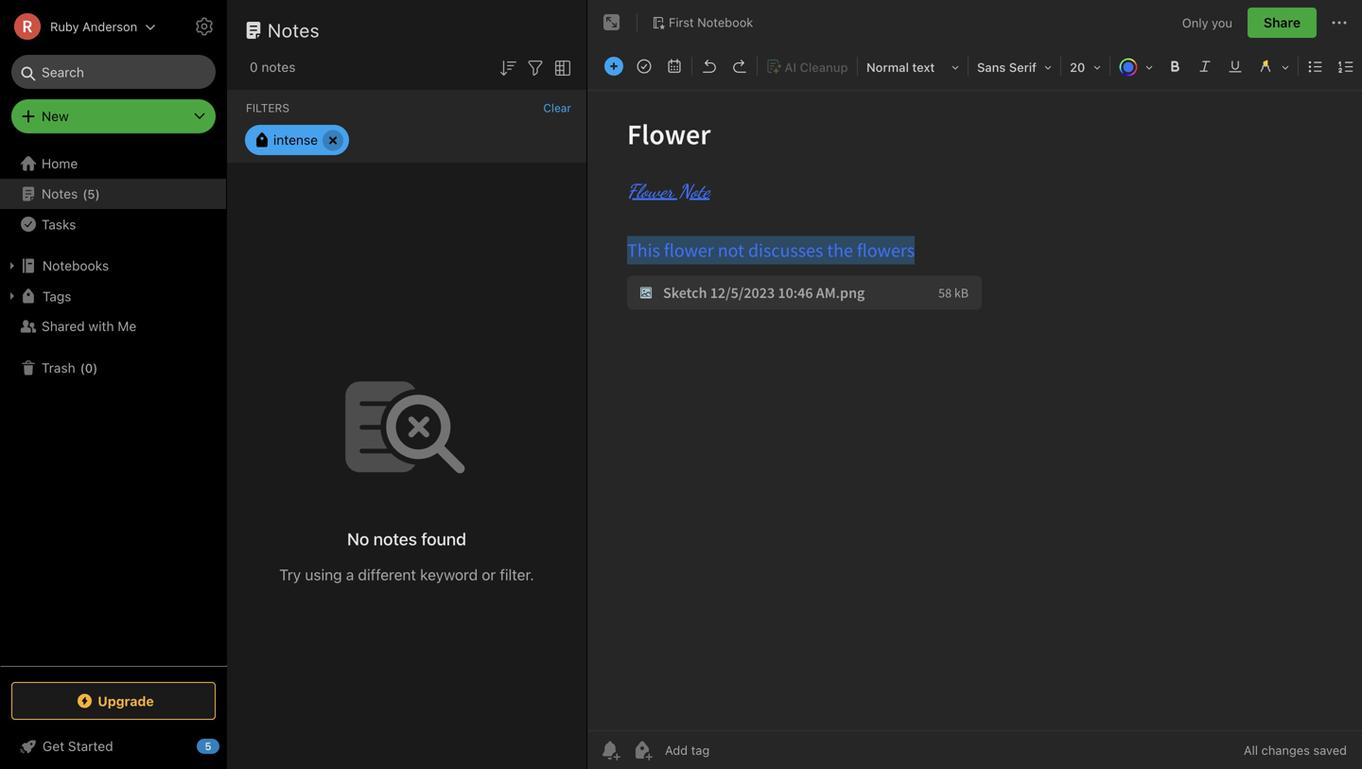 Task type: describe. For each thing, give the bounding box(es) containing it.
0 notes
[[250, 59, 296, 75]]

ruby
[[50, 19, 79, 34]]

5 inside notes ( 5 )
[[87, 187, 95, 201]]

click to collapse image
[[220, 734, 234, 757]]

started
[[68, 739, 113, 754]]

share button
[[1248, 8, 1317, 38]]

Note Editor text field
[[588, 91, 1363, 731]]

( for trash
[[80, 361, 85, 375]]

Font color field
[[1113, 53, 1160, 80]]

clear button
[[544, 101, 572, 115]]

tree containing home
[[0, 149, 227, 665]]

Sort options field
[[497, 55, 520, 79]]

0 inside trash ( 0 )
[[85, 361, 93, 375]]

get
[[43, 739, 64, 754]]

using
[[305, 566, 342, 584]]

shared with me
[[42, 318, 137, 334]]

notebook
[[698, 15, 754, 29]]

only
[[1183, 15, 1209, 30]]

) for trash
[[93, 361, 98, 375]]

first notebook
[[669, 15, 754, 29]]

calendar event image
[[662, 53, 688, 80]]

only you
[[1183, 15, 1233, 30]]

serif
[[1010, 60, 1037, 74]]

notes for 0
[[262, 59, 296, 75]]

anderson
[[82, 19, 137, 34]]

Account field
[[0, 8, 156, 45]]

different
[[358, 566, 416, 584]]

clear
[[544, 101, 572, 115]]

try
[[279, 566, 301, 584]]

text
[[913, 60, 935, 74]]

keyword
[[420, 566, 478, 584]]

you
[[1212, 15, 1233, 30]]

add tag image
[[631, 739, 654, 762]]

notebooks link
[[0, 251, 226, 281]]

task image
[[631, 53, 658, 80]]

new
[[42, 108, 69, 124]]

note window element
[[588, 0, 1363, 769]]

expand notebooks image
[[5, 258, 20, 274]]

try using a different keyword or filter.
[[279, 566, 534, 584]]

Add tag field
[[663, 743, 805, 759]]

normal text
[[867, 60, 935, 74]]

tasks button
[[0, 209, 226, 239]]

5 inside the help and learning task checklist field
[[205, 741, 212, 753]]

me
[[118, 318, 137, 334]]

all
[[1244, 743, 1259, 758]]

undo image
[[697, 53, 723, 80]]

underline image
[[1223, 53, 1249, 80]]



Task type: vqa. For each thing, say whether or not it's contained in the screenshot.
second tab
no



Task type: locate. For each thing, give the bounding box(es) containing it.
notes
[[262, 59, 296, 75], [374, 529, 417, 549]]

0 horizontal spatial 5
[[87, 187, 95, 201]]

italic image
[[1193, 53, 1219, 80]]

0 vertical spatial )
[[95, 187, 100, 201]]

0 horizontal spatial 0
[[85, 361, 93, 375]]

) inside notes ( 5 )
[[95, 187, 100, 201]]

notes up different
[[374, 529, 417, 549]]

( down home link
[[83, 187, 87, 201]]

1 vertical spatial 5
[[205, 741, 212, 753]]

upgrade
[[98, 694, 154, 709]]

notes for notes
[[268, 19, 320, 41]]

5 down home link
[[87, 187, 95, 201]]

0 vertical spatial 0
[[250, 59, 258, 75]]

notes
[[268, 19, 320, 41], [42, 186, 78, 202]]

first notebook button
[[645, 9, 760, 36]]

0 horizontal spatial notes
[[262, 59, 296, 75]]

0 right trash
[[85, 361, 93, 375]]

get started
[[43, 739, 113, 754]]

filters
[[246, 101, 290, 115]]

1 horizontal spatial 0
[[250, 59, 258, 75]]

redo image
[[727, 53, 753, 80]]

( right trash
[[80, 361, 85, 375]]

View options field
[[547, 55, 575, 79]]

notes for no
[[374, 529, 417, 549]]

no notes found
[[347, 529, 467, 549]]

ruby anderson
[[50, 19, 137, 34]]

) right trash
[[93, 361, 98, 375]]

1 horizontal spatial notes
[[268, 19, 320, 41]]

bold image
[[1162, 53, 1189, 80]]

more actions image
[[1329, 11, 1352, 34]]

normal
[[867, 60, 909, 74]]

0 horizontal spatial notes
[[42, 186, 78, 202]]

1 horizontal spatial 5
[[205, 741, 212, 753]]

Add filters field
[[524, 55, 547, 79]]

5
[[87, 187, 95, 201], [205, 741, 212, 753]]

share
[[1264, 15, 1301, 30]]

1 horizontal spatial notes
[[374, 529, 417, 549]]

tasks
[[42, 217, 76, 232]]

found
[[421, 529, 467, 549]]

bulleted list image
[[1303, 53, 1330, 80]]

20
[[1070, 60, 1086, 74]]

(
[[83, 187, 87, 201], [80, 361, 85, 375]]

0 vertical spatial (
[[83, 187, 87, 201]]

shared with me link
[[0, 311, 226, 342]]

notes up filters
[[262, 59, 296, 75]]

first
[[669, 15, 694, 29]]

trash
[[42, 360, 75, 376]]

saved
[[1314, 743, 1348, 758]]

add filters image
[[524, 57, 547, 79]]

More actions field
[[1329, 8, 1352, 38]]

sans
[[978, 60, 1006, 74]]

) down home link
[[95, 187, 100, 201]]

intense
[[274, 132, 318, 148]]

0 vertical spatial notes
[[262, 59, 296, 75]]

notes for notes ( 5 )
[[42, 186, 78, 202]]

upgrade button
[[11, 682, 216, 720]]

1 vertical spatial )
[[93, 361, 98, 375]]

0 vertical spatial notes
[[268, 19, 320, 41]]

Insert field
[[600, 53, 628, 80]]

filter.
[[500, 566, 534, 584]]

1 vertical spatial (
[[80, 361, 85, 375]]

1 vertical spatial notes
[[42, 186, 78, 202]]

0
[[250, 59, 258, 75], [85, 361, 93, 375]]

( for notes
[[83, 187, 87, 201]]

Heading level field
[[860, 53, 966, 80]]

tags button
[[0, 281, 226, 311]]

)
[[95, 187, 100, 201], [93, 361, 98, 375]]

Help and Learning task checklist field
[[0, 732, 227, 762]]

notes up 0 notes
[[268, 19, 320, 41]]

trash ( 0 )
[[42, 360, 98, 376]]

with
[[88, 318, 114, 334]]

) for notes
[[95, 187, 100, 201]]

notes down home on the top
[[42, 186, 78, 202]]

None search field
[[25, 55, 203, 89]]

0 vertical spatial 5
[[87, 187, 95, 201]]

1 vertical spatial notes
[[374, 529, 417, 549]]

add a reminder image
[[599, 739, 622, 762]]

home link
[[0, 149, 227, 179]]

0 up filters
[[250, 59, 258, 75]]

5 left click to collapse icon
[[205, 741, 212, 753]]

expand tags image
[[5, 289, 20, 304]]

Search text field
[[25, 55, 203, 89]]

notes ( 5 )
[[42, 186, 100, 202]]

new button
[[11, 99, 216, 133]]

sans serif
[[978, 60, 1037, 74]]

intense button
[[245, 125, 349, 155]]

a
[[346, 566, 354, 584]]

) inside trash ( 0 )
[[93, 361, 98, 375]]

settings image
[[193, 15, 216, 38]]

numbered list image
[[1334, 53, 1360, 80]]

( inside notes ( 5 )
[[83, 187, 87, 201]]

tags
[[43, 288, 71, 304]]

notes inside tree
[[42, 186, 78, 202]]

( inside trash ( 0 )
[[80, 361, 85, 375]]

Highlight field
[[1251, 53, 1297, 80]]

no
[[347, 529, 369, 549]]

tree
[[0, 149, 227, 665]]

expand note image
[[601, 11, 624, 34]]

changes
[[1262, 743, 1311, 758]]

Font size field
[[1064, 53, 1108, 80]]

Font family field
[[971, 53, 1059, 80]]

or
[[482, 566, 496, 584]]

all changes saved
[[1244, 743, 1348, 758]]

1 vertical spatial 0
[[85, 361, 93, 375]]

notebooks
[[43, 258, 109, 274]]

shared
[[42, 318, 85, 334]]

home
[[42, 156, 78, 171]]



